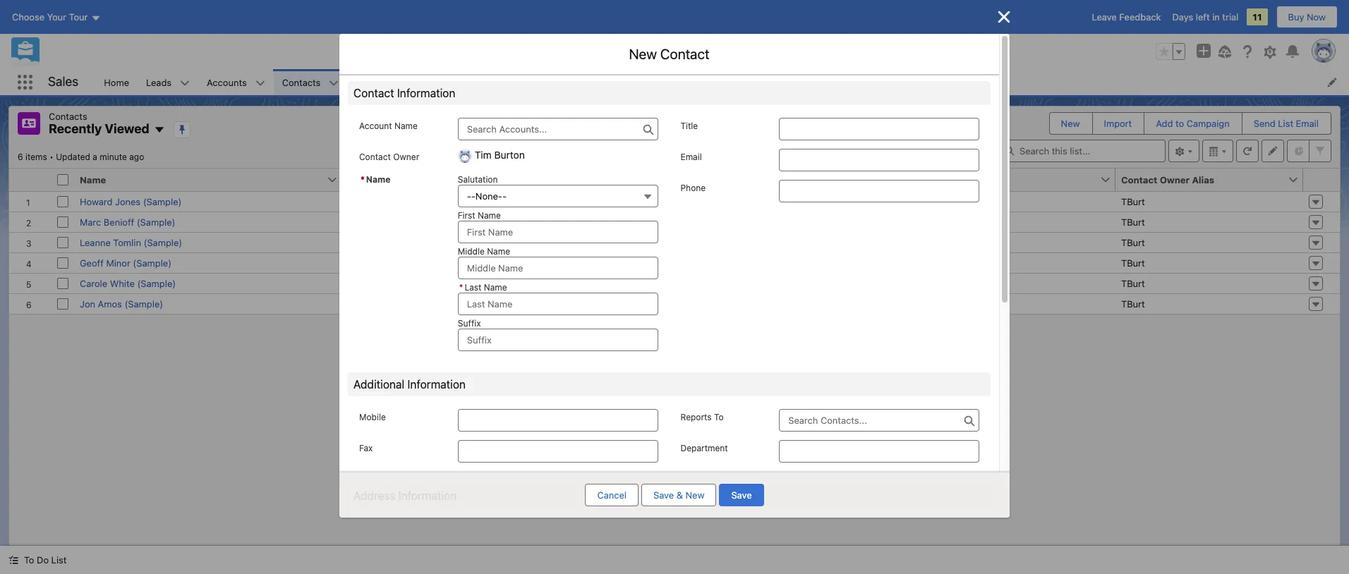 Task type: describe. For each thing, give the bounding box(es) containing it.
•
[[50, 151, 54, 162]]

leanne tomlin (sample) link
[[80, 237, 182, 248]]

recently viewed status
[[18, 151, 56, 162]]

item number element
[[9, 168, 52, 192]]

reports to
[[681, 412, 724, 423]]

geoff minor (sample)
[[80, 257, 172, 268]]

import
[[1104, 118, 1132, 129]]

information for additional information
[[407, 379, 466, 391]]

* last name
[[459, 283, 507, 293]]

recently
[[49, 121, 102, 136]]

new inside save & new button
[[686, 490, 705, 501]]

info@salesforce.com
[[869, 196, 958, 207]]

tomlin
[[113, 237, 141, 248]]

salutation
[[458, 175, 498, 185]]

11
[[1253, 11, 1262, 23]]

left
[[1196, 11, 1210, 23]]

minute
[[100, 151, 127, 162]]

to do list button
[[0, 546, 75, 574]]

Title text field
[[779, 118, 979, 140]]

days
[[1172, 11, 1193, 23]]

send list email button
[[1242, 113, 1330, 134]]

to do list
[[24, 555, 67, 566]]

benioff
[[104, 216, 134, 228]]

contacts list item
[[274, 69, 347, 95]]

tburt for howard jones (sample)
[[1121, 196, 1145, 207]]

leanne tomlin (sample)
[[80, 237, 182, 248]]

Middle Name text field
[[458, 257, 658, 280]]

* for * name
[[361, 175, 365, 185]]

amos
[[98, 298, 122, 309]]

list view controls image
[[1169, 139, 1200, 162]]

(sample) for marc benioff (sample)
[[137, 216, 175, 228]]

cancel button
[[585, 484, 639, 507]]

last
[[465, 283, 482, 293]]

email inside "button"
[[869, 174, 893, 185]]

none search field inside recently viewed|contacts|list view element
[[996, 139, 1166, 162]]

new button
[[1050, 113, 1091, 134]]

save & new button
[[641, 484, 717, 507]]

save button
[[719, 484, 764, 507]]

leanne
[[80, 237, 111, 248]]

* name
[[361, 175, 391, 185]]

save for save
[[731, 490, 752, 501]]

additional information
[[354, 379, 466, 391]]

first name
[[458, 211, 501, 221]]

opportunities list item
[[347, 69, 441, 95]]

address
[[354, 490, 395, 503]]

opportunities
[[356, 77, 414, 88]]

calendar list item
[[441, 69, 515, 95]]

Department text field
[[779, 441, 979, 463]]

new for new
[[1061, 118, 1080, 129]]

reports link
[[660, 69, 710, 95]]

jon
[[80, 298, 95, 309]]

contact owner
[[359, 152, 419, 162]]

account inside button
[[348, 174, 386, 185]]

leave
[[1092, 11, 1117, 23]]

now
[[1307, 11, 1326, 23]]

leave feedback
[[1092, 11, 1161, 23]]

home
[[104, 77, 129, 88]]

contact up reports link
[[660, 46, 710, 62]]

import button
[[1093, 113, 1143, 134]]

fax
[[359, 443, 373, 454]]

updated
[[56, 151, 90, 162]]

alias
[[1192, 174, 1215, 185]]

send
[[1254, 118, 1276, 129]]

calendar link
[[441, 69, 496, 95]]

click to dial disabled image for jon amos (sample)
[[617, 298, 705, 309]]

contact owner alias element
[[1116, 168, 1312, 192]]

howard
[[80, 196, 112, 207]]

contacts image
[[18, 112, 40, 135]]

contacts link
[[274, 69, 329, 95]]

analytics link
[[795, 69, 851, 95]]

analytics
[[803, 77, 842, 88]]

leads list item
[[138, 69, 198, 95]]

1 - from the left
[[467, 191, 471, 202]]

Salutation button
[[458, 185, 658, 208]]

howard jones (sample)
[[80, 196, 182, 207]]

suffix
[[458, 319, 481, 329]]

contact information
[[354, 87, 455, 99]]

add to campaign
[[1156, 118, 1230, 129]]

1 vertical spatial email
[[681, 152, 702, 162]]

feedback
[[1119, 11, 1161, 23]]

1 horizontal spatial list
[[1278, 118, 1293, 129]]

geoff
[[80, 257, 104, 268]]

in
[[1212, 11, 1220, 23]]

1 horizontal spatial to
[[714, 412, 724, 423]]

1 horizontal spatial phone
[[681, 183, 706, 193]]

save & new
[[653, 490, 705, 501]]

leads link
[[138, 69, 180, 95]]

search... button
[[512, 40, 794, 63]]

additional
[[354, 379, 404, 391]]

jon amos (sample) link
[[80, 298, 163, 309]]

contact owner alias button
[[1116, 168, 1288, 191]]

click to dial disabled image for leanne tomlin (sample)
[[617, 237, 705, 248]]

0 vertical spatial account name
[[359, 121, 418, 131]]

days left in trial
[[1172, 11, 1239, 23]]

quotes link
[[729, 69, 777, 95]]

reports list item
[[660, 69, 729, 95]]

calendar
[[450, 77, 488, 88]]

opportunities link
[[347, 69, 423, 95]]

geoff minor (sample) link
[[80, 257, 172, 268]]

info@salesforce.com link
[[869, 196, 958, 207]]

ago
[[129, 151, 144, 162]]

recently viewed|contacts|list view element
[[8, 106, 1341, 546]]

text default image
[[8, 556, 18, 565]]

(sample) for howard jones (sample)
[[143, 196, 182, 207]]

save for save & new
[[653, 490, 674, 501]]

account name button
[[342, 168, 596, 191]]

email inside button
[[1296, 118, 1319, 129]]

email button
[[863, 168, 1100, 191]]

marc
[[80, 216, 101, 228]]

2 - from the left
[[471, 191, 476, 202]]

Suffix text field
[[458, 329, 658, 352]]

reports for reports to
[[681, 412, 712, 423]]

salutation --none--
[[458, 175, 507, 202]]

home link
[[95, 69, 138, 95]]

tburt for marc benioff (sample)
[[1121, 216, 1145, 228]]

owner for contact owner alias
[[1160, 174, 1190, 185]]

3 - from the left
[[502, 191, 507, 202]]

recently viewed grid
[[9, 168, 1340, 314]]

dashboards list item
[[574, 69, 660, 95]]

new contact
[[629, 46, 710, 62]]

name button
[[74, 168, 327, 191]]

contact owner alias
[[1121, 174, 1215, 185]]

contact for contact owner alias
[[1121, 174, 1158, 185]]



Task type: vqa. For each thing, say whether or not it's contained in the screenshot.
Contact related to Contact Owner
yes



Task type: locate. For each thing, give the bounding box(es) containing it.
0 horizontal spatial owner
[[393, 152, 419, 162]]

* down contact owner
[[361, 175, 365, 185]]

group
[[1156, 43, 1185, 60]]

accounts
[[207, 77, 247, 88]]

owner for contact owner
[[393, 152, 419, 162]]

contact for contact information
[[354, 87, 394, 99]]

account
[[359, 121, 392, 131], [348, 174, 386, 185]]

account up contact owner
[[359, 121, 392, 131]]

carole white (sample) link
[[80, 278, 176, 289]]

3 click to dial disabled image from the top
[[617, 237, 705, 248]]

title
[[681, 121, 698, 131]]

Search Recently Viewed list view. search field
[[996, 139, 1166, 162]]

1 horizontal spatial save
[[731, 490, 752, 501]]

search...
[[539, 46, 577, 57]]

1 vertical spatial to
[[24, 555, 34, 566]]

3 tburt from the top
[[1121, 237, 1145, 248]]

save inside button
[[731, 490, 752, 501]]

contact right contacts list item
[[354, 87, 394, 99]]

owner
[[393, 152, 419, 162], [1160, 174, 1190, 185]]

0 vertical spatial email
[[1296, 118, 1319, 129]]

reports for reports
[[669, 77, 702, 88]]

5 click to dial disabled image from the top
[[617, 278, 705, 289]]

(sample) up leanne tomlin (sample) on the top of the page
[[137, 216, 175, 228]]

1 horizontal spatial *
[[459, 283, 463, 293]]

marc benioff (sample) link
[[80, 216, 175, 228]]

2 horizontal spatial email
[[1296, 118, 1319, 129]]

save left &
[[653, 490, 674, 501]]

howard jones (sample) link
[[80, 196, 182, 207]]

0 vertical spatial information
[[397, 87, 455, 99]]

tasks list item
[[851, 69, 910, 95]]

list right send
[[1278, 118, 1293, 129]]

information
[[397, 87, 455, 99], [407, 379, 466, 391], [398, 490, 457, 503]]

new up search recently viewed list view. search field at the right of page
[[1061, 118, 1080, 129]]

list right do
[[51, 555, 67, 566]]

5 tburt from the top
[[1121, 278, 1145, 289]]

to inside button
[[24, 555, 34, 566]]

none-
[[476, 191, 502, 202]]

6 click to dial disabled image from the top
[[617, 298, 705, 309]]

to
[[1176, 118, 1184, 129]]

sales
[[48, 74, 79, 89]]

first
[[458, 211, 475, 221]]

buy now button
[[1276, 6, 1338, 28]]

tburt for leanne tomlin (sample)
[[1121, 237, 1145, 248]]

to up department
[[714, 412, 724, 423]]

add
[[1156, 118, 1173, 129]]

dashboards link
[[574, 69, 642, 95]]

tburt for geoff minor (sample)
[[1121, 257, 1145, 268]]

contact for contact owner
[[359, 152, 391, 162]]

viewed
[[105, 121, 149, 136]]

0 vertical spatial reports
[[669, 77, 702, 88]]

1 vertical spatial owner
[[1160, 174, 1190, 185]]

accounts list item
[[198, 69, 274, 95]]

reports
[[669, 77, 702, 88], [681, 412, 712, 423]]

tburt for carole white (sample)
[[1121, 278, 1145, 289]]

(sample) down 'leanne tomlin (sample)' link
[[133, 257, 172, 268]]

(sample) for jon amos (sample)
[[125, 298, 163, 309]]

* left last
[[459, 283, 463, 293]]

0 horizontal spatial email
[[681, 152, 702, 162]]

inverse image
[[996, 8, 1013, 25]]

0 horizontal spatial new
[[629, 46, 657, 62]]

click to dial disabled image for geoff minor (sample)
[[617, 257, 705, 268]]

address information
[[354, 490, 457, 503]]

jon amos (sample)
[[80, 298, 163, 309]]

a
[[93, 151, 97, 162]]

click to dial disabled image for marc benioff (sample)
[[617, 216, 705, 228]]

2 horizontal spatial new
[[1061, 118, 1080, 129]]

0 vertical spatial account
[[359, 121, 392, 131]]

0 horizontal spatial to
[[24, 555, 34, 566]]

leads
[[146, 77, 172, 88]]

2 click to dial disabled image from the top
[[617, 216, 705, 228]]

Reports To text field
[[779, 410, 979, 432]]

account name up contact owner
[[359, 121, 418, 131]]

contacts right "accounts" list item
[[282, 77, 321, 88]]

account down contact owner
[[348, 174, 386, 185]]

reports up department
[[681, 412, 712, 423]]

2 save from the left
[[731, 490, 752, 501]]

0 horizontal spatial list
[[51, 555, 67, 566]]

phone inside button
[[617, 174, 646, 185]]

1 click to dial disabled image from the top
[[617, 196, 705, 207]]

quotes list item
[[729, 69, 795, 95]]

middle
[[458, 247, 485, 257]]

name element
[[74, 168, 351, 192]]

contact inside contact owner alias button
[[1121, 174, 1158, 185]]

save right &
[[731, 490, 752, 501]]

2 vertical spatial email
[[869, 174, 893, 185]]

list containing home
[[95, 69, 1349, 95]]

email
[[1296, 118, 1319, 129], [681, 152, 702, 162], [869, 174, 893, 185]]

0 vertical spatial owner
[[393, 152, 419, 162]]

minor
[[106, 257, 130, 268]]

email right send
[[1296, 118, 1319, 129]]

tasks
[[859, 77, 883, 88]]

(sample) right white on the left of page
[[137, 278, 176, 289]]

click to dial disabled image for carole white (sample)
[[617, 278, 705, 289]]

campaign
[[1187, 118, 1230, 129]]

1 vertical spatial new
[[1061, 118, 1080, 129]]

action element
[[1303, 168, 1340, 192]]

0 vertical spatial to
[[714, 412, 724, 423]]

0 horizontal spatial phone
[[617, 174, 646, 185]]

tburt for jon amos (sample)
[[1121, 298, 1145, 309]]

(sample)
[[143, 196, 182, 207], [137, 216, 175, 228], [144, 237, 182, 248], [133, 257, 172, 268], [137, 278, 176, 289], [125, 298, 163, 309]]

&
[[677, 490, 683, 501]]

1 save from the left
[[653, 490, 674, 501]]

phone element
[[612, 168, 871, 192]]

carole
[[80, 278, 107, 289]]

email down email text field
[[869, 174, 893, 185]]

owner left alias at the right top
[[1160, 174, 1190, 185]]

to left do
[[24, 555, 34, 566]]

carole white (sample)
[[80, 278, 176, 289]]

contact
[[660, 46, 710, 62], [354, 87, 394, 99], [359, 152, 391, 162], [1121, 174, 1158, 185]]

account name inside button
[[348, 174, 414, 185]]

6
[[18, 151, 23, 162]]

Email text field
[[779, 149, 979, 171]]

email down title
[[681, 152, 702, 162]]

contact up * name
[[359, 152, 391, 162]]

tburt
[[1121, 196, 1145, 207], [1121, 216, 1145, 228], [1121, 237, 1145, 248], [1121, 257, 1145, 268], [1121, 278, 1145, 289], [1121, 298, 1145, 309]]

None search field
[[996, 139, 1166, 162]]

save inside button
[[653, 490, 674, 501]]

select list display image
[[1202, 139, 1233, 162]]

0 vertical spatial list
[[1278, 118, 1293, 129]]

owner inside contact owner alias button
[[1160, 174, 1190, 185]]

reports inside reports link
[[669, 77, 702, 88]]

1 horizontal spatial new
[[686, 490, 705, 501]]

contacts
[[282, 77, 321, 88], [49, 111, 87, 122]]

white
[[110, 278, 135, 289]]

phone button
[[612, 168, 847, 191]]

item number image
[[9, 168, 52, 191]]

save
[[653, 490, 674, 501], [731, 490, 752, 501]]

1 vertical spatial reports
[[681, 412, 712, 423]]

(sample) down carole white (sample) link
[[125, 298, 163, 309]]

forecasts
[[523, 77, 565, 88]]

cell inside recently viewed grid
[[52, 168, 74, 192]]

contact down import
[[1121, 174, 1158, 185]]

action image
[[1303, 168, 1340, 191]]

reports down new contact
[[669, 77, 702, 88]]

0 vertical spatial new
[[629, 46, 657, 62]]

new up dashboards list item
[[629, 46, 657, 62]]

2 tburt from the top
[[1121, 216, 1145, 228]]

0 vertical spatial contacts
[[282, 77, 321, 88]]

Fax text field
[[458, 441, 658, 463]]

Account Name text field
[[458, 118, 658, 140]]

buy
[[1288, 11, 1304, 23]]

marc benioff (sample)
[[80, 216, 175, 228]]

email element
[[863, 168, 1124, 192]]

owner down contact information on the top
[[393, 152, 419, 162]]

1 vertical spatial information
[[407, 379, 466, 391]]

First Name text field
[[458, 221, 658, 244]]

(sample) for geoff minor (sample)
[[133, 257, 172, 268]]

0 horizontal spatial save
[[653, 490, 674, 501]]

new for new contact
[[629, 46, 657, 62]]

account name down contact owner
[[348, 174, 414, 185]]

1 vertical spatial account name
[[348, 174, 414, 185]]

new right &
[[686, 490, 705, 501]]

1 horizontal spatial contacts
[[282, 77, 321, 88]]

1 vertical spatial *
[[459, 283, 463, 293]]

Last Name text field
[[458, 293, 658, 316]]

0 horizontal spatial contacts
[[49, 111, 87, 122]]

buy now
[[1288, 11, 1326, 23]]

cancel
[[597, 490, 627, 501]]

(sample) for carole white (sample)
[[137, 278, 176, 289]]

jones
[[115, 196, 140, 207]]

1 vertical spatial list
[[51, 555, 67, 566]]

add to campaign button
[[1145, 113, 1241, 134]]

(sample) right jones at left
[[143, 196, 182, 207]]

send list email
[[1254, 118, 1319, 129]]

* for * last name
[[459, 283, 463, 293]]

items
[[25, 151, 47, 162]]

1 tburt from the top
[[1121, 196, 1145, 207]]

forecasts link
[[515, 69, 574, 95]]

4 click to dial disabled image from the top
[[617, 257, 705, 268]]

do
[[37, 555, 49, 566]]

phone
[[617, 174, 646, 185], [681, 183, 706, 193]]

trial
[[1222, 11, 1239, 23]]

Mobile text field
[[458, 410, 658, 432]]

department
[[681, 443, 728, 454]]

list
[[95, 69, 1349, 95]]

2 vertical spatial information
[[398, 490, 457, 503]]

0 vertical spatial *
[[361, 175, 365, 185]]

information for address information
[[398, 490, 457, 503]]

mobile
[[359, 412, 386, 423]]

contacts down the sales
[[49, 111, 87, 122]]

6 tburt from the top
[[1121, 298, 1145, 309]]

1 vertical spatial contacts
[[49, 111, 87, 122]]

information for contact information
[[397, 87, 455, 99]]

0 horizontal spatial *
[[361, 175, 365, 185]]

(sample) right tomlin
[[144, 237, 182, 248]]

account name element
[[342, 168, 620, 192]]

contacts inside list item
[[282, 77, 321, 88]]

1 horizontal spatial owner
[[1160, 174, 1190, 185]]

2 vertical spatial new
[[686, 490, 705, 501]]

1 horizontal spatial email
[[869, 174, 893, 185]]

(sample) for leanne tomlin (sample)
[[144, 237, 182, 248]]

*
[[361, 175, 365, 185], [459, 283, 463, 293]]

4 tburt from the top
[[1121, 257, 1145, 268]]

new inside "new" button
[[1061, 118, 1080, 129]]

1 vertical spatial account
[[348, 174, 386, 185]]

cell
[[52, 168, 74, 192]]

accounts link
[[198, 69, 255, 95]]

quotes
[[737, 77, 768, 88]]

click to dial disabled image
[[617, 196, 705, 207], [617, 216, 705, 228], [617, 237, 705, 248], [617, 257, 705, 268], [617, 278, 705, 289], [617, 298, 705, 309]]

Phone text field
[[779, 180, 979, 203]]

-
[[467, 191, 471, 202], [471, 191, 476, 202], [502, 191, 507, 202]]



